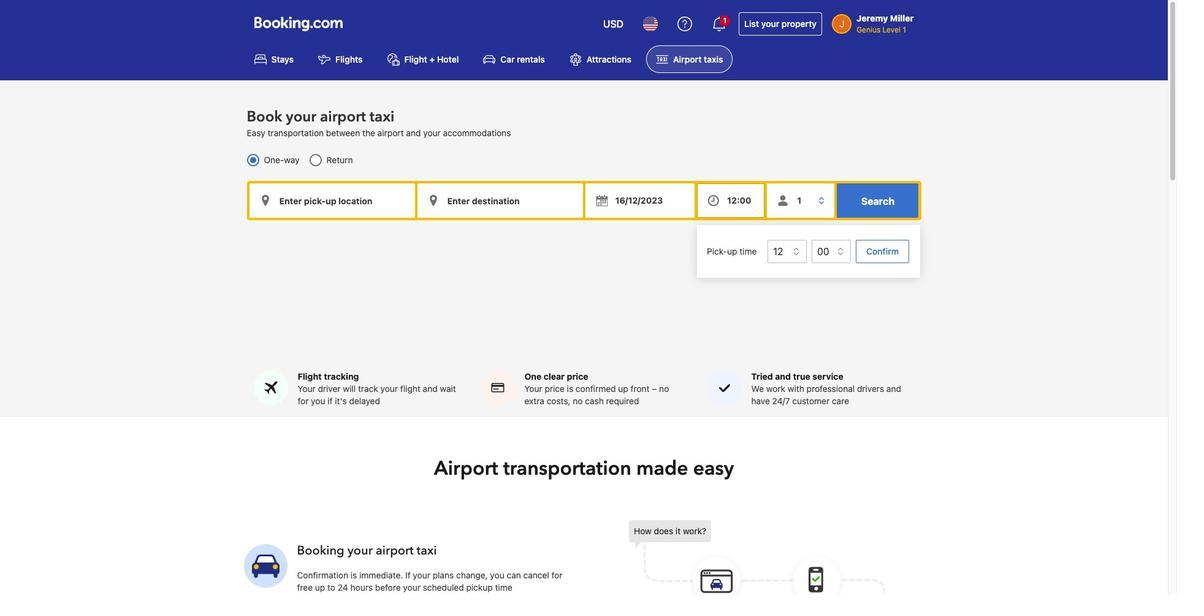Task type: describe. For each thing, give the bounding box(es) containing it.
car rentals
[[501, 54, 545, 65]]

is inside confirmation is immediate. if your plans change, you can cancel for free up to 24 hours before your scheduled pickup time
[[351, 570, 357, 581]]

1 inside 1 button
[[723, 16, 727, 25]]

hotel
[[437, 54, 459, 65]]

service
[[813, 371, 844, 382]]

and up work
[[776, 371, 791, 382]]

+
[[430, 54, 435, 65]]

pickup
[[467, 582, 493, 593]]

customer
[[793, 396, 830, 406]]

1 vertical spatial price
[[545, 384, 565, 394]]

free
[[297, 582, 313, 593]]

pick-up time
[[707, 246, 757, 256]]

professional
[[807, 384, 855, 394]]

easy
[[247, 128, 265, 138]]

return
[[327, 155, 353, 165]]

your down if
[[403, 582, 421, 593]]

can
[[507, 570, 521, 581]]

way
[[284, 155, 300, 165]]

1 button
[[705, 9, 734, 39]]

your right list
[[762, 18, 780, 29]]

booking your airport taxi
[[297, 543, 437, 559]]

rentals
[[517, 54, 545, 65]]

one clear price your price is confirmed up front – no extra costs, no cash required
[[525, 371, 669, 406]]

list your property link
[[739, 12, 823, 36]]

airport for airport taxis
[[674, 54, 702, 65]]

delayed
[[349, 396, 380, 406]]

car rentals link
[[474, 45, 555, 73]]

12:00 button
[[698, 184, 765, 218]]

16/12/2023 button
[[586, 184, 695, 218]]

stays link
[[244, 45, 304, 73]]

required
[[606, 396, 640, 406]]

search
[[862, 196, 895, 207]]

we
[[752, 384, 764, 394]]

cancel
[[524, 570, 550, 581]]

jeremy
[[857, 13, 889, 23]]

and right drivers
[[887, 384, 902, 394]]

car
[[501, 54, 515, 65]]

airport transportation made easy
[[434, 455, 734, 482]]

confirmation is immediate. if your plans change, you can cancel for free up to 24 hours before your scheduled pickup time
[[297, 570, 563, 593]]

is inside one clear price your price is confirmed up front – no extra costs, no cash required
[[567, 384, 574, 394]]

drivers
[[858, 384, 885, 394]]

attractions link
[[560, 45, 642, 73]]

your inside flight tracking your driver will track your flight and wait for you if it's delayed
[[298, 384, 316, 394]]

one-
[[264, 155, 284, 165]]

your right book
[[286, 107, 317, 127]]

your inside flight tracking your driver will track your flight and wait for you if it's delayed
[[381, 384, 398, 394]]

your up immediate.
[[348, 543, 373, 559]]

between
[[326, 128, 360, 138]]

does
[[654, 526, 674, 536]]

confirm
[[867, 246, 900, 257]]

airport for booking
[[376, 543, 414, 559]]

pick-
[[707, 246, 728, 256]]

have
[[752, 396, 770, 406]]

–
[[652, 384, 657, 394]]

before
[[375, 582, 401, 593]]

wait
[[440, 384, 456, 394]]

made
[[637, 455, 689, 482]]

for for confirmation is immediate. if your plans change, you can cancel for free up to 24 hours before your scheduled pickup time
[[552, 570, 563, 581]]

plans
[[433, 570, 454, 581]]

flight + hotel
[[405, 54, 459, 65]]

flight for flight + hotel
[[405, 54, 427, 65]]

1 horizontal spatial booking airport taxi image
[[629, 520, 887, 595]]

confirmed
[[576, 384, 616, 394]]

1 horizontal spatial no
[[660, 384, 669, 394]]

tried
[[752, 371, 773, 382]]

hours
[[351, 582, 373, 593]]

1 horizontal spatial transportation
[[503, 455, 632, 482]]

you inside flight tracking your driver will track your flight and wait for you if it's delayed
[[311, 396, 325, 406]]

clear
[[544, 371, 565, 382]]

1 vertical spatial airport
[[378, 128, 404, 138]]

taxi for booking
[[417, 543, 437, 559]]

jeremy miller genius level 1
[[857, 13, 914, 34]]

it's
[[335, 396, 347, 406]]

airport for book
[[320, 107, 366, 127]]

12:00
[[728, 195, 752, 206]]

front
[[631, 384, 650, 394]]



Task type: locate. For each thing, give the bounding box(es) containing it.
flight
[[400, 384, 421, 394]]

1 your from the left
[[298, 384, 316, 394]]

flight up driver
[[298, 371, 322, 382]]

24/7
[[773, 396, 790, 406]]

and
[[406, 128, 421, 138], [776, 371, 791, 382], [423, 384, 438, 394], [887, 384, 902, 394]]

your down one
[[525, 384, 543, 394]]

booking
[[297, 543, 345, 559]]

1
[[723, 16, 727, 25], [903, 25, 907, 34]]

stays
[[271, 54, 294, 65]]

usd
[[604, 18, 624, 29]]

if
[[406, 570, 411, 581]]

1 vertical spatial flight
[[298, 371, 322, 382]]

confirm button
[[857, 240, 910, 263]]

1 horizontal spatial for
[[552, 570, 563, 581]]

up
[[728, 246, 738, 256], [619, 384, 629, 394], [315, 582, 325, 593]]

1 down miller
[[903, 25, 907, 34]]

16/12/2023
[[616, 195, 663, 206]]

0 horizontal spatial for
[[298, 396, 309, 406]]

1 vertical spatial for
[[552, 570, 563, 581]]

0 horizontal spatial you
[[311, 396, 325, 406]]

level
[[883, 25, 901, 34]]

0 vertical spatial for
[[298, 396, 309, 406]]

2 vertical spatial up
[[315, 582, 325, 593]]

one
[[525, 371, 542, 382]]

you inside confirmation is immediate. if your plans change, you can cancel for free up to 24 hours before your scheduled pickup time
[[490, 570, 505, 581]]

no right –
[[660, 384, 669, 394]]

flight for flight tracking your driver will track your flight and wait for you if it's delayed
[[298, 371, 322, 382]]

and right the on the left top
[[406, 128, 421, 138]]

true
[[793, 371, 811, 382]]

airport taxis link
[[647, 45, 733, 73]]

1 vertical spatial transportation
[[503, 455, 632, 482]]

and left wait
[[423, 384, 438, 394]]

one-way
[[264, 155, 300, 165]]

tracking
[[324, 371, 359, 382]]

0 vertical spatial airport
[[320, 107, 366, 127]]

2 your from the left
[[525, 384, 543, 394]]

costs,
[[547, 396, 571, 406]]

your left driver
[[298, 384, 316, 394]]

flight inside flight tracking your driver will track your flight and wait for you if it's delayed
[[298, 371, 322, 382]]

airport up if
[[376, 543, 414, 559]]

you left can
[[490, 570, 505, 581]]

0 horizontal spatial up
[[315, 582, 325, 593]]

0 horizontal spatial price
[[545, 384, 565, 394]]

if
[[328, 396, 333, 406]]

taxis
[[704, 54, 724, 65]]

taxi for book
[[370, 107, 395, 127]]

flight + hotel link
[[378, 45, 469, 73]]

1 vertical spatial airport
[[434, 455, 499, 482]]

for left if
[[298, 396, 309, 406]]

0 vertical spatial you
[[311, 396, 325, 406]]

and inside flight tracking your driver will track your flight and wait for you if it's delayed
[[423, 384, 438, 394]]

book
[[247, 107, 282, 127]]

flight tracking your driver will track your flight and wait for you if it's delayed
[[298, 371, 456, 406]]

up left to
[[315, 582, 325, 593]]

0 horizontal spatial transportation
[[268, 128, 324, 138]]

is
[[567, 384, 574, 394], [351, 570, 357, 581]]

list
[[745, 18, 760, 29]]

and inside book your airport taxi easy transportation between the airport and your accommodations
[[406, 128, 421, 138]]

scheduled
[[423, 582, 464, 593]]

0 horizontal spatial flight
[[298, 371, 322, 382]]

your left accommodations
[[423, 128, 441, 138]]

0 vertical spatial up
[[728, 246, 738, 256]]

for for flight tracking your driver will track your flight and wait for you if it's delayed
[[298, 396, 309, 406]]

0 vertical spatial time
[[740, 246, 757, 256]]

1 vertical spatial up
[[619, 384, 629, 394]]

time right pick-
[[740, 246, 757, 256]]

immediate.
[[360, 570, 403, 581]]

airport
[[320, 107, 366, 127], [378, 128, 404, 138], [376, 543, 414, 559]]

0 vertical spatial taxi
[[370, 107, 395, 127]]

the
[[363, 128, 375, 138]]

booking.com online hotel reservations image
[[254, 17, 343, 31]]

airport taxis
[[674, 54, 724, 65]]

flights
[[336, 54, 363, 65]]

transportation
[[268, 128, 324, 138], [503, 455, 632, 482]]

transportation inside book your airport taxi easy transportation between the airport and your accommodations
[[268, 128, 324, 138]]

0 vertical spatial flight
[[405, 54, 427, 65]]

attractions
[[587, 54, 632, 65]]

price down clear
[[545, 384, 565, 394]]

with
[[788, 384, 805, 394]]

1 vertical spatial is
[[351, 570, 357, 581]]

0 horizontal spatial is
[[351, 570, 357, 581]]

1 horizontal spatial 1
[[903, 25, 907, 34]]

1 vertical spatial no
[[573, 396, 583, 406]]

miller
[[891, 13, 914, 23]]

booking airport taxi image
[[629, 520, 887, 595], [244, 544, 287, 588]]

extra
[[525, 396, 545, 406]]

1 horizontal spatial airport
[[674, 54, 702, 65]]

price up confirmed
[[567, 371, 589, 382]]

airport
[[674, 54, 702, 65], [434, 455, 499, 482]]

0 horizontal spatial 1
[[723, 16, 727, 25]]

up inside confirmation is immediate. if your plans change, you can cancel for free up to 24 hours before your scheduled pickup time
[[315, 582, 325, 593]]

1 horizontal spatial time
[[740, 246, 757, 256]]

1 left list
[[723, 16, 727, 25]]

you left if
[[311, 396, 325, 406]]

airport right the on the left top
[[378, 128, 404, 138]]

1 horizontal spatial you
[[490, 570, 505, 581]]

2 vertical spatial airport
[[376, 543, 414, 559]]

time inside confirmation is immediate. if your plans change, you can cancel for free up to 24 hours before your scheduled pickup time
[[495, 582, 513, 593]]

taxi inside book your airport taxi easy transportation between the airport and your accommodations
[[370, 107, 395, 127]]

up down 12:00 button on the right of the page
[[728, 246, 738, 256]]

no left cash
[[573, 396, 583, 406]]

1 vertical spatial taxi
[[417, 543, 437, 559]]

1 horizontal spatial taxi
[[417, 543, 437, 559]]

0 vertical spatial no
[[660, 384, 669, 394]]

0 horizontal spatial your
[[298, 384, 316, 394]]

it
[[676, 526, 681, 536]]

1 vertical spatial you
[[490, 570, 505, 581]]

time down can
[[495, 582, 513, 593]]

how
[[634, 526, 652, 536]]

0 vertical spatial airport
[[674, 54, 702, 65]]

flights link
[[309, 45, 373, 73]]

your right track
[[381, 384, 398, 394]]

care
[[832, 396, 850, 406]]

2 horizontal spatial up
[[728, 246, 738, 256]]

1 inside the jeremy miller genius level 1
[[903, 25, 907, 34]]

your
[[298, 384, 316, 394], [525, 384, 543, 394]]

0 horizontal spatial taxi
[[370, 107, 395, 127]]

1 horizontal spatial flight
[[405, 54, 427, 65]]

0 vertical spatial is
[[567, 384, 574, 394]]

up up required
[[619, 384, 629, 394]]

your right if
[[413, 570, 431, 581]]

cash
[[585, 396, 604, 406]]

taxi
[[370, 107, 395, 127], [417, 543, 437, 559]]

genius
[[857, 25, 881, 34]]

flight inside flight + hotel link
[[405, 54, 427, 65]]

accommodations
[[443, 128, 511, 138]]

your
[[762, 18, 780, 29], [286, 107, 317, 127], [423, 128, 441, 138], [381, 384, 398, 394], [348, 543, 373, 559], [413, 570, 431, 581], [403, 582, 421, 593]]

Enter destination text field
[[417, 184, 583, 218]]

is up hours
[[351, 570, 357, 581]]

work
[[767, 384, 786, 394]]

Enter pick-up location text field
[[249, 184, 415, 218]]

confirmation
[[297, 570, 348, 581]]

0 horizontal spatial no
[[573, 396, 583, 406]]

1 horizontal spatial price
[[567, 371, 589, 382]]

will
[[343, 384, 356, 394]]

for inside confirmation is immediate. if your plans change, you can cancel for free up to 24 hours before your scheduled pickup time
[[552, 570, 563, 581]]

0 horizontal spatial time
[[495, 582, 513, 593]]

0 horizontal spatial airport
[[434, 455, 499, 482]]

flight left "+"
[[405, 54, 427, 65]]

for right cancel
[[552, 570, 563, 581]]

how does it work?
[[634, 526, 707, 536]]

to
[[328, 582, 336, 593]]

is up costs,
[[567, 384, 574, 394]]

track
[[358, 384, 378, 394]]

1 horizontal spatial your
[[525, 384, 543, 394]]

0 horizontal spatial booking airport taxi image
[[244, 544, 287, 588]]

up inside one clear price your price is confirmed up front – no extra costs, no cash required
[[619, 384, 629, 394]]

taxi up the on the left top
[[370, 107, 395, 127]]

0 vertical spatial price
[[567, 371, 589, 382]]

your inside one clear price your price is confirmed up front – no extra costs, no cash required
[[525, 384, 543, 394]]

1 horizontal spatial is
[[567, 384, 574, 394]]

taxi up plans
[[417, 543, 437, 559]]

tried and true service we work with professional drivers and have 24/7 customer care
[[752, 371, 902, 406]]

airport for airport transportation made easy
[[434, 455, 499, 482]]

work?
[[683, 526, 707, 536]]

1 horizontal spatial up
[[619, 384, 629, 394]]

usd button
[[596, 9, 631, 39]]

easy
[[694, 455, 734, 482]]

1 vertical spatial time
[[495, 582, 513, 593]]

0 vertical spatial transportation
[[268, 128, 324, 138]]

property
[[782, 18, 817, 29]]

24
[[338, 582, 348, 593]]

airport up between
[[320, 107, 366, 127]]

change,
[[456, 570, 488, 581]]

list your property
[[745, 18, 817, 29]]

book your airport taxi easy transportation between the airport and your accommodations
[[247, 107, 511, 138]]

for inside flight tracking your driver will track your flight and wait for you if it's delayed
[[298, 396, 309, 406]]



Task type: vqa. For each thing, say whether or not it's contained in the screenshot.
it
yes



